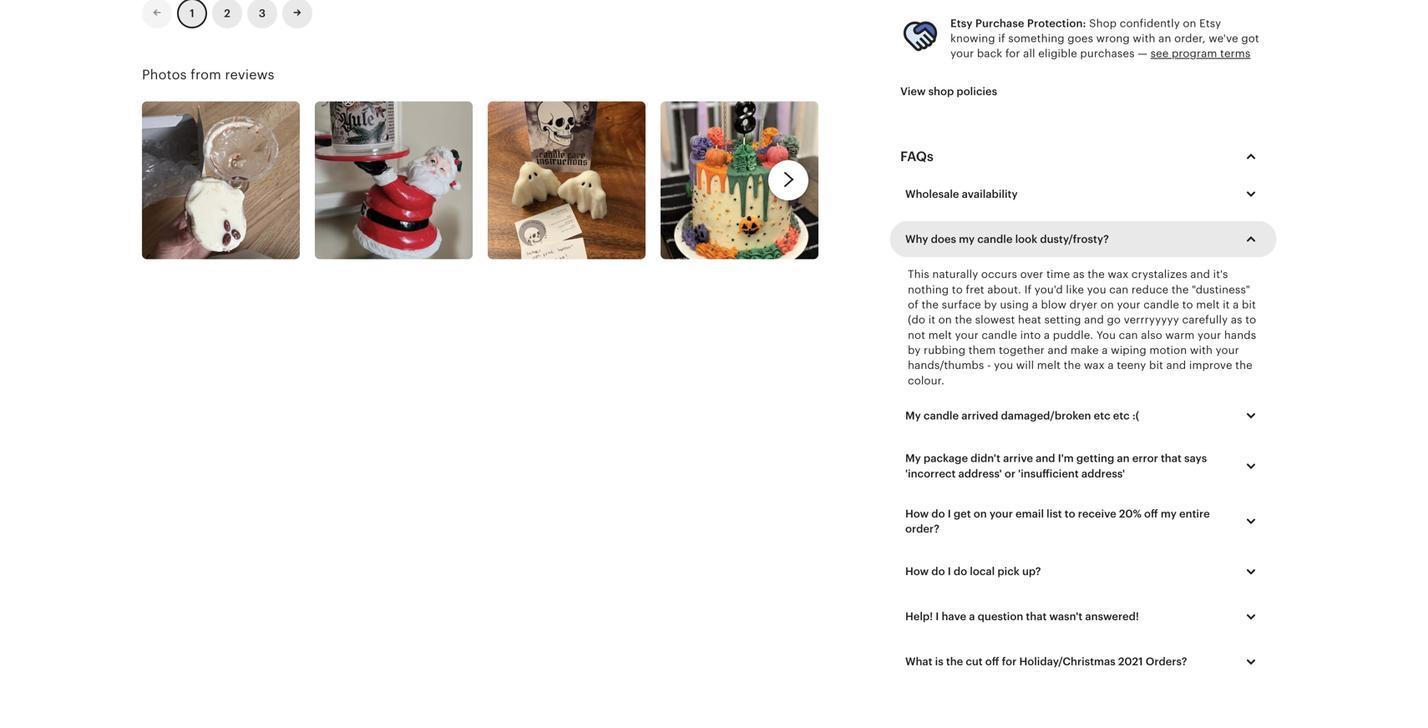 Task type: vqa. For each thing, say whether or not it's contained in the screenshot.
Personalized Musical Carousel Wooden,Gift For Kids,Engraved Keepsake Gift ,Horse Music Box,Musical Carousel,Heirloom Carousel,New Mom IMAGE
no



Task type: describe. For each thing, give the bounding box(es) containing it.
nothing
[[908, 283, 949, 296]]

if
[[998, 32, 1005, 45]]

1 horizontal spatial melt
[[1037, 359, 1061, 372]]

receive
[[1078, 508, 1117, 520]]

my candle arrived damaged/broken etc etc :(
[[905, 410, 1139, 422]]

3
[[259, 7, 266, 20]]

on inside shop confidently on etsy knowing if something goes wrong with an order, we've got your back for all eligible purchases —
[[1183, 17, 1197, 29]]

pick
[[998, 566, 1020, 578]]

with inside shop confidently on etsy knowing if something goes wrong with an order, we've got your back for all eligible purchases —
[[1133, 32, 1156, 45]]

surface
[[942, 299, 981, 311]]

my candle arrived damaged/broken etc etc :( button
[[893, 398, 1274, 434]]

1 horizontal spatial you
[[1087, 283, 1106, 296]]

do for do
[[932, 566, 945, 578]]

answered!
[[1085, 611, 1139, 623]]

1 vertical spatial bit
[[1149, 359, 1164, 372]]

how for how do i do local pick up?
[[905, 566, 929, 578]]

0 vertical spatial bit
[[1242, 299, 1256, 311]]

my inside the how do i get on your email list to receive 20% off my entire order?
[[1161, 508, 1177, 520]]

my for my candle arrived damaged/broken etc etc :(
[[905, 410, 921, 422]]

purchase
[[975, 17, 1025, 29]]

(do
[[908, 314, 926, 326]]

1 etsy from the left
[[951, 17, 973, 29]]

up?
[[1022, 566, 1041, 578]]

naturally
[[932, 268, 978, 281]]

wasn't
[[1050, 611, 1083, 623]]

2 address' from the left
[[1082, 468, 1125, 480]]

candle inside dropdown button
[[924, 410, 959, 422]]

the down make
[[1064, 359, 1081, 372]]

faqs
[[900, 149, 934, 164]]

question
[[978, 611, 1023, 623]]

not
[[908, 329, 926, 341]]

error
[[1132, 452, 1158, 465]]

confidently
[[1120, 17, 1180, 29]]

your up go
[[1117, 299, 1141, 311]]

wholesale
[[905, 188, 959, 200]]

"dustiness"
[[1192, 283, 1250, 296]]

shop
[[1089, 17, 1117, 29]]

on inside the how do i get on your email list to receive 20% off my entire order?
[[974, 508, 987, 520]]

policies
[[957, 85, 997, 98]]

a inside 'dropdown button'
[[969, 611, 975, 623]]

the down crystalizes
[[1172, 283, 1189, 296]]

why
[[905, 233, 928, 246]]

2 link
[[212, 0, 242, 28]]

back
[[977, 47, 1003, 60]]

why does my candle look dusty/frosty? button
[[893, 222, 1274, 257]]

0 horizontal spatial melt
[[929, 329, 952, 341]]

and down the dryer
[[1084, 314, 1104, 326]]

your inside shop confidently on etsy knowing if something goes wrong with an order, we've got your back for all eligible purchases —
[[951, 47, 974, 60]]

of
[[908, 299, 919, 311]]

a left teeny
[[1108, 359, 1114, 372]]

if
[[1025, 283, 1032, 296]]

dryer
[[1070, 299, 1098, 311]]

a right into
[[1044, 329, 1050, 341]]

help! i have a question that wasn't answered! button
[[893, 600, 1274, 635]]

entire
[[1179, 508, 1210, 520]]

see program terms
[[1151, 47, 1251, 60]]

email
[[1016, 508, 1044, 520]]

for inside dropdown button
[[1002, 656, 1017, 668]]

purchases
[[1080, 47, 1135, 60]]

a up the heat
[[1032, 299, 1038, 311]]

shop confidently on etsy knowing if something goes wrong with an order, we've got your back for all eligible purchases —
[[951, 17, 1259, 60]]

the inside dropdown button
[[946, 656, 963, 668]]

how do i do local pick up?
[[905, 566, 1041, 578]]

1 horizontal spatial as
[[1231, 314, 1243, 326]]

what
[[905, 656, 933, 668]]

protection:
[[1027, 17, 1086, 29]]

with inside this naturally occurs over time as the wax crystalizes and it's nothing to fret about. if you'd like you can reduce the "dustiness" of the surface by using a blow dryer on your candle to melt it a bit (do it on the slowest heat setting and go verrryyyyy carefully as to not melt your candle into a puddle. you can also warm your hands by rubbing them together and make a wiping motion with your hands/thumbs - you will melt the wax a teeny bit and improve the colour.
[[1190, 344, 1213, 357]]

view shop policies
[[900, 85, 997, 98]]

1 horizontal spatial it
[[1223, 299, 1230, 311]]

make
[[1071, 344, 1099, 357]]

what is the cut off for holiday/christmas 2021 orders? button
[[893, 645, 1274, 680]]

we've
[[1209, 32, 1239, 45]]

the up the dryer
[[1088, 268, 1105, 281]]

the down "surface"
[[955, 314, 972, 326]]

arrived
[[962, 410, 998, 422]]

what is the cut off for holiday/christmas 2021 orders?
[[905, 656, 1187, 668]]

—
[[1138, 47, 1148, 60]]

faqs button
[[885, 137, 1276, 177]]

i for do
[[948, 566, 951, 578]]

hands
[[1224, 329, 1256, 341]]

i'm
[[1058, 452, 1074, 465]]

you
[[1097, 329, 1116, 341]]

got
[[1242, 32, 1259, 45]]

you'd
[[1035, 283, 1063, 296]]

something
[[1008, 32, 1065, 45]]

fret
[[966, 283, 985, 296]]

goes
[[1068, 32, 1093, 45]]

how do i do local pick up? button
[[893, 554, 1274, 590]]

1 horizontal spatial wax
[[1108, 268, 1129, 281]]

from
[[190, 67, 221, 82]]

0 vertical spatial as
[[1073, 268, 1085, 281]]

wholesale availability
[[905, 188, 1018, 200]]

1 etc from the left
[[1094, 410, 1111, 422]]

etsy purchase protection:
[[951, 17, 1086, 29]]

how do i get on your email list to receive 20% off my entire order? button
[[893, 499, 1274, 544]]

terms
[[1220, 47, 1251, 60]]

-
[[987, 359, 991, 372]]

reduce
[[1132, 283, 1169, 296]]

candle inside 'dropdown button'
[[978, 233, 1013, 246]]

and inside my package didn't arrive and i'm getting an error that says 'incorrect address' or 'insufficient  address'
[[1036, 452, 1055, 465]]

eligible
[[1038, 47, 1077, 60]]

arrive
[[1003, 452, 1033, 465]]

for inside shop confidently on etsy knowing if something goes wrong with an order, we've got your back for all eligible purchases —
[[1006, 47, 1020, 60]]

1 vertical spatial by
[[908, 344, 921, 357]]

to up carefully
[[1182, 299, 1193, 311]]

and down puddle.
[[1048, 344, 1068, 357]]

see program terms link
[[1151, 47, 1251, 60]]

on down "surface"
[[939, 314, 952, 326]]

your up them on the right of the page
[[955, 329, 979, 341]]

0 vertical spatial can
[[1109, 283, 1129, 296]]

list
[[1047, 508, 1062, 520]]

colour.
[[908, 375, 945, 387]]

i inside 'dropdown button'
[[936, 611, 939, 623]]



Task type: locate. For each thing, give the bounding box(es) containing it.
slowest
[[975, 314, 1015, 326]]

2 etsy from the left
[[1200, 17, 1221, 29]]

verrryyyyy
[[1124, 314, 1179, 326]]

that left wasn't
[[1026, 611, 1047, 623]]

the right is
[[946, 656, 963, 668]]

2 etc from the left
[[1113, 410, 1130, 422]]

my package didn't arrive and i'm getting an error that says 'incorrect address' or 'insufficient  address'
[[905, 452, 1207, 480]]

the down nothing
[[922, 299, 939, 311]]

on up go
[[1101, 299, 1114, 311]]

them
[[969, 344, 996, 357]]

melt right will
[[1037, 359, 1061, 372]]

by up the slowest
[[984, 299, 997, 311]]

my down the colour.
[[905, 410, 921, 422]]

local
[[970, 566, 995, 578]]

that
[[1161, 452, 1182, 465], [1026, 611, 1047, 623]]

0 horizontal spatial that
[[1026, 611, 1047, 623]]

your down knowing
[[951, 47, 974, 60]]

'insufficient
[[1018, 468, 1079, 480]]

0 vertical spatial that
[[1161, 452, 1182, 465]]

to right list
[[1065, 508, 1076, 520]]

do for get
[[932, 508, 945, 520]]

by down not
[[908, 344, 921, 357]]

heat
[[1018, 314, 1042, 326]]

melt up rubbing
[[929, 329, 952, 341]]

orders?
[[1146, 656, 1187, 668]]

do inside the how do i get on your email list to receive 20% off my entire order?
[[932, 508, 945, 520]]

1 vertical spatial for
[[1002, 656, 1017, 668]]

how
[[905, 508, 929, 520], [905, 566, 929, 578]]

how up order?
[[905, 508, 929, 520]]

2 vertical spatial melt
[[1037, 359, 1061, 372]]

how inside how do i do local pick up? dropdown button
[[905, 566, 929, 578]]

using
[[1000, 299, 1029, 311]]

my left entire
[[1161, 508, 1177, 520]]

damaged/broken
[[1001, 410, 1091, 422]]

0 vertical spatial i
[[948, 508, 951, 520]]

0 horizontal spatial with
[[1133, 32, 1156, 45]]

0 horizontal spatial etsy
[[951, 17, 973, 29]]

off right 20%
[[1144, 508, 1158, 520]]

wax
[[1108, 268, 1129, 281], [1084, 359, 1105, 372]]

says
[[1184, 452, 1207, 465]]

etsy
[[951, 17, 973, 29], [1200, 17, 1221, 29]]

to inside the how do i get on your email list to receive 20% off my entire order?
[[1065, 508, 1076, 520]]

and down motion
[[1166, 359, 1186, 372]]

candle up verrryyyyy
[[1144, 299, 1179, 311]]

i left local
[[948, 566, 951, 578]]

0 vertical spatial you
[[1087, 283, 1106, 296]]

1 vertical spatial can
[[1119, 329, 1138, 341]]

bit down motion
[[1149, 359, 1164, 372]]

20%
[[1119, 508, 1142, 520]]

1 vertical spatial how
[[905, 566, 929, 578]]

2 horizontal spatial melt
[[1196, 299, 1220, 311]]

shop
[[928, 85, 954, 98]]

order?
[[905, 523, 940, 536]]

1 horizontal spatial bit
[[1242, 299, 1256, 311]]

you
[[1087, 283, 1106, 296], [994, 359, 1013, 372]]

1 vertical spatial off
[[985, 656, 999, 668]]

0 horizontal spatial etc
[[1094, 410, 1111, 422]]

getting
[[1077, 452, 1114, 465]]

that left says
[[1161, 452, 1182, 465]]

over
[[1020, 268, 1044, 281]]

0 vertical spatial melt
[[1196, 299, 1220, 311]]

or
[[1005, 468, 1016, 480]]

how inside the how do i get on your email list to receive 20% off my entire order?
[[905, 508, 929, 520]]

i inside the how do i get on your email list to receive 20% off my entire order?
[[948, 508, 951, 520]]

0 horizontal spatial you
[[994, 359, 1013, 372]]

for left all
[[1006, 47, 1020, 60]]

also
[[1141, 329, 1163, 341]]

hands/thumbs
[[908, 359, 984, 372]]

on right get
[[974, 508, 987, 520]]

0 vertical spatial wax
[[1108, 268, 1129, 281]]

wrong
[[1096, 32, 1130, 45]]

can up wiping
[[1119, 329, 1138, 341]]

carefully
[[1182, 314, 1228, 326]]

2 vertical spatial i
[[936, 611, 939, 623]]

your inside the how do i get on your email list to receive 20% off my entire order?
[[990, 508, 1013, 520]]

etsy up knowing
[[951, 17, 973, 29]]

will
[[1016, 359, 1034, 372]]

it right (do
[[929, 314, 936, 326]]

address' down didn't
[[958, 468, 1002, 480]]

this
[[908, 268, 929, 281]]

a down you
[[1102, 344, 1108, 357]]

etsy up we've
[[1200, 17, 1221, 29]]

1 horizontal spatial address'
[[1082, 468, 1125, 480]]

that inside 'dropdown button'
[[1026, 611, 1047, 623]]

1 vertical spatial my
[[1161, 508, 1177, 520]]

you up the dryer
[[1087, 283, 1106, 296]]

wiping
[[1111, 344, 1147, 357]]

3 link
[[247, 0, 277, 28]]

off right cut
[[985, 656, 999, 668]]

1 vertical spatial it
[[929, 314, 936, 326]]

candle down the colour.
[[924, 410, 959, 422]]

holiday/christmas
[[1019, 656, 1116, 668]]

1 vertical spatial i
[[948, 566, 951, 578]]

this naturally occurs over time as the wax crystalizes and it's nothing to fret about. if you'd like you can reduce the "dustiness" of the surface by using a blow dryer on your candle to melt it a bit (do it on the slowest heat setting and go verrryyyyy carefully as to not melt your candle into a puddle. you can also warm your hands by rubbing them together and make a wiping motion with your hands/thumbs - you will melt the wax a teeny bit and improve the colour.
[[908, 268, 1257, 387]]

into
[[1020, 329, 1041, 341]]

1 horizontal spatial an
[[1159, 32, 1171, 45]]

an inside my package didn't arrive and i'm getting an error that says 'incorrect address' or 'insufficient  address'
[[1117, 452, 1130, 465]]

i left get
[[948, 508, 951, 520]]

photos
[[142, 67, 187, 82]]

1 horizontal spatial with
[[1190, 344, 1213, 357]]

have
[[942, 611, 966, 623]]

how for how do i get on your email list to receive 20% off my entire order?
[[905, 508, 929, 520]]

i for get
[[948, 508, 951, 520]]

2 how from the top
[[905, 566, 929, 578]]

1 vertical spatial as
[[1231, 314, 1243, 326]]

as up like
[[1073, 268, 1085, 281]]

1 horizontal spatial my
[[1161, 508, 1177, 520]]

wax left crystalizes
[[1108, 268, 1129, 281]]

my inside dropdown button
[[905, 410, 921, 422]]

an
[[1159, 32, 1171, 45], [1117, 452, 1130, 465]]

1 vertical spatial you
[[994, 359, 1013, 372]]

1 horizontal spatial by
[[984, 299, 997, 311]]

2021
[[1118, 656, 1143, 668]]

view
[[900, 85, 926, 98]]

0 horizontal spatial it
[[929, 314, 936, 326]]

package
[[924, 452, 968, 465]]

with up improve
[[1190, 344, 1213, 357]]

a down "dustiness"
[[1233, 299, 1239, 311]]

an left error
[[1117, 452, 1130, 465]]

is
[[935, 656, 944, 668]]

order,
[[1174, 32, 1206, 45]]

0 vertical spatial an
[[1159, 32, 1171, 45]]

0 vertical spatial my
[[905, 410, 921, 422]]

teeny
[[1117, 359, 1146, 372]]

how down order?
[[905, 566, 929, 578]]

0 vertical spatial by
[[984, 299, 997, 311]]

0 vertical spatial my
[[959, 233, 975, 246]]

0 horizontal spatial as
[[1073, 268, 1085, 281]]

my inside my package didn't arrive and i'm getting an error that says 'incorrect address' or 'insufficient  address'
[[905, 452, 921, 465]]

1 vertical spatial with
[[1190, 344, 1213, 357]]

with up —
[[1133, 32, 1156, 45]]

setting
[[1045, 314, 1081, 326]]

1 vertical spatial my
[[905, 452, 921, 465]]

0 horizontal spatial address'
[[958, 468, 1002, 480]]

1 how from the top
[[905, 508, 929, 520]]

0 vertical spatial with
[[1133, 32, 1156, 45]]

on up order,
[[1183, 17, 1197, 29]]

go
[[1107, 314, 1121, 326]]

it's
[[1213, 268, 1228, 281]]

0 vertical spatial it
[[1223, 299, 1230, 311]]

it
[[1223, 299, 1230, 311], [929, 314, 936, 326]]

your left email
[[990, 508, 1013, 520]]

improve
[[1189, 359, 1233, 372]]

that inside my package didn't arrive and i'm getting an error that says 'incorrect address' or 'insufficient  address'
[[1161, 452, 1182, 465]]

together
[[999, 344, 1045, 357]]

motion
[[1150, 344, 1187, 357]]

candle down the slowest
[[982, 329, 1017, 341]]

1 horizontal spatial off
[[1144, 508, 1158, 520]]

does
[[931, 233, 956, 246]]

for right cut
[[1002, 656, 1017, 668]]

by
[[984, 299, 997, 311], [908, 344, 921, 357]]

a
[[1032, 299, 1038, 311], [1233, 299, 1239, 311], [1044, 329, 1050, 341], [1102, 344, 1108, 357], [1108, 359, 1114, 372], [969, 611, 975, 623]]

the down hands
[[1236, 359, 1253, 372]]

my for my package didn't arrive and i'm getting an error that says 'incorrect address' or 'insufficient  address'
[[905, 452, 921, 465]]

my inside why does my candle look dusty/frosty? 'dropdown button'
[[959, 233, 975, 246]]

1 horizontal spatial etc
[[1113, 410, 1130, 422]]

i left have at the right of the page
[[936, 611, 939, 623]]

puddle.
[[1053, 329, 1094, 341]]

my up 'incorrect on the bottom
[[905, 452, 921, 465]]

your down carefully
[[1198, 329, 1221, 341]]

why does my candle look dusty/frosty?
[[905, 233, 1109, 246]]

1 vertical spatial wax
[[1084, 359, 1105, 372]]

2 my from the top
[[905, 452, 921, 465]]

0 horizontal spatial my
[[959, 233, 975, 246]]

all
[[1023, 47, 1035, 60]]

:(
[[1133, 410, 1139, 422]]

0 vertical spatial off
[[1144, 508, 1158, 520]]

1 horizontal spatial etsy
[[1200, 17, 1221, 29]]

1 vertical spatial that
[[1026, 611, 1047, 623]]

0 horizontal spatial off
[[985, 656, 999, 668]]

1
[[190, 7, 194, 20]]

as up hands
[[1231, 314, 1243, 326]]

address'
[[958, 468, 1002, 480], [1082, 468, 1125, 480]]

address' down getting
[[1082, 468, 1125, 480]]

0 horizontal spatial an
[[1117, 452, 1130, 465]]

melt up carefully
[[1196, 299, 1220, 311]]

with
[[1133, 32, 1156, 45], [1190, 344, 1213, 357]]

can up go
[[1109, 283, 1129, 296]]

0 horizontal spatial by
[[908, 344, 921, 357]]

to down naturally
[[952, 283, 963, 296]]

a right have at the right of the page
[[969, 611, 975, 623]]

and left it's
[[1191, 268, 1210, 281]]

2
[[224, 7, 230, 20]]

you right -
[[994, 359, 1013, 372]]

do
[[932, 508, 945, 520], [932, 566, 945, 578], [954, 566, 967, 578]]

your down hands
[[1216, 344, 1239, 357]]

my
[[959, 233, 975, 246], [1161, 508, 1177, 520]]

candle left the look at the top
[[978, 233, 1013, 246]]

0 vertical spatial how
[[905, 508, 929, 520]]

i
[[948, 508, 951, 520], [948, 566, 951, 578], [936, 611, 939, 623]]

and up 'insufficient
[[1036, 452, 1055, 465]]

view shop policies button
[[888, 76, 1010, 107]]

1 vertical spatial an
[[1117, 452, 1130, 465]]

0 vertical spatial for
[[1006, 47, 1020, 60]]

1 address' from the left
[[958, 468, 1002, 480]]

to up hands
[[1246, 314, 1257, 326]]

1 vertical spatial melt
[[929, 329, 952, 341]]

1 my from the top
[[905, 410, 921, 422]]

bit up hands
[[1242, 299, 1256, 311]]

an up see
[[1159, 32, 1171, 45]]

wax down make
[[1084, 359, 1105, 372]]

1 horizontal spatial that
[[1161, 452, 1182, 465]]

an inside shop confidently on etsy knowing if something goes wrong with an order, we've got your back for all eligible purchases —
[[1159, 32, 1171, 45]]

about.
[[988, 283, 1022, 296]]

occurs
[[981, 268, 1017, 281]]

it down "dustiness"
[[1223, 299, 1230, 311]]

my right does
[[959, 233, 975, 246]]

etsy inside shop confidently on etsy knowing if something goes wrong with an order, we've got your back for all eligible purchases —
[[1200, 17, 1221, 29]]

time
[[1047, 268, 1070, 281]]

off inside the how do i get on your email list to receive 20% off my entire order?
[[1144, 508, 1158, 520]]

how do i get on your email list to receive 20% off my entire order?
[[905, 508, 1210, 536]]

0 horizontal spatial wax
[[1084, 359, 1105, 372]]

i inside dropdown button
[[948, 566, 951, 578]]

my package didn't arrive and i'm getting an error that says 'incorrect address' or 'insufficient  address' button
[[893, 444, 1274, 489]]

rubbing
[[924, 344, 966, 357]]

0 horizontal spatial bit
[[1149, 359, 1164, 372]]



